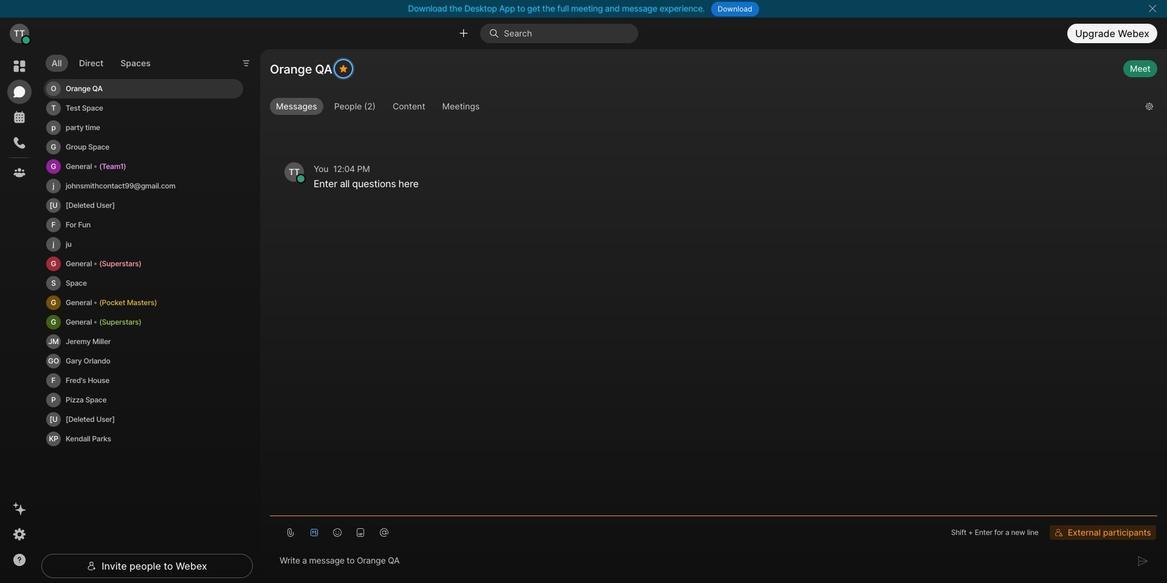 Task type: vqa. For each thing, say whether or not it's contained in the screenshot.
welcome space List Item
no



Task type: describe. For each thing, give the bounding box(es) containing it.
3 general list item from the top
[[44, 293, 243, 312]]

mention image
[[379, 528, 389, 538]]

settings image
[[12, 527, 27, 542]]

gifs image
[[356, 528, 366, 538]]

pizza space list item
[[44, 390, 243, 410]]

gary orlando list item
[[44, 351, 243, 371]]

1 [deleted user] list item from the top
[[44, 196, 243, 215]]

view space settings image
[[1146, 96, 1154, 116]]

connect people image
[[458, 28, 470, 39]]

1 general list item from the top
[[44, 157, 243, 176]]

emoji image
[[333, 528, 343, 538]]

4 general list item from the top
[[44, 312, 243, 332]]

messaging, has no new notifications image
[[12, 85, 27, 99]]

dashboard image
[[12, 59, 27, 74]]

jeremy miller list item
[[44, 332, 243, 351]]

webex tab list
[[7, 54, 32, 185]]

cancel_16 image
[[1149, 4, 1158, 13]]

0 horizontal spatial wrapper image
[[22, 36, 31, 45]]

(pocket masters) element
[[99, 296, 157, 309]]

2 [deleted user] list item from the top
[[44, 410, 243, 429]]

1 horizontal spatial wrapper image
[[297, 175, 305, 183]]

calls image
[[12, 136, 27, 150]]

2 general list item from the top
[[44, 254, 243, 273]]



Task type: locate. For each thing, give the bounding box(es) containing it.
[deleted user] list item up the ju list item
[[44, 196, 243, 215]]

wrapper image
[[490, 29, 504, 38], [22, 36, 31, 45]]

(team1) element
[[99, 160, 126, 173]]

wrapper image up dashboard image
[[22, 36, 31, 45]]

0 vertical spatial [deleted user] list item
[[44, 196, 243, 215]]

group space list item
[[44, 137, 243, 157]]

remove from favorites image
[[339, 59, 348, 78]]

help image
[[12, 553, 27, 568]]

space list item
[[44, 273, 243, 293]]

general list item down (pocket masters) element
[[44, 312, 243, 332]]

1 vertical spatial [deleted user] list item
[[44, 410, 243, 429]]

general list item
[[44, 157, 243, 176], [44, 254, 243, 273], [44, 293, 243, 312], [44, 312, 243, 332]]

[deleted user] list item
[[44, 196, 243, 215], [44, 410, 243, 429]]

wrapper image right connect people icon
[[490, 29, 504, 38]]

wrapper image
[[297, 175, 305, 183], [87, 561, 97, 571]]

general list item up "jeremy miller" list item
[[44, 293, 243, 312]]

2 (superstars) element from the top
[[99, 315, 142, 329]]

orange qa list item
[[44, 79, 243, 98]]

1 vertical spatial wrapper image
[[87, 561, 97, 571]]

johnsmithcontact99@gmail.com list item
[[44, 176, 243, 196]]

0 vertical spatial (superstars) element
[[99, 257, 142, 270]]

meetings image
[[12, 110, 27, 125]]

file attachment image
[[286, 528, 296, 538]]

[deleted user] list item down fred's house "list item"
[[44, 410, 243, 429]]

1 vertical spatial (superstars) element
[[99, 315, 142, 329]]

general list item down party time list item
[[44, 157, 243, 176]]

message composer toolbar element
[[270, 516, 1158, 544]]

what's new image
[[12, 502, 27, 516]]

navigation
[[0, 49, 39, 583]]

group
[[270, 98, 1137, 117]]

(superstars) element down (pocket masters) element
[[99, 315, 142, 329]]

1 (superstars) element from the top
[[99, 257, 142, 270]]

filter by image
[[242, 59, 251, 68]]

ju list item
[[44, 235, 243, 254]]

party time list item
[[44, 118, 243, 137]]

0 horizontal spatial wrapper image
[[87, 561, 97, 571]]

markdown image
[[309, 528, 319, 538]]

0 vertical spatial wrapper image
[[297, 175, 305, 183]]

test space list item
[[44, 98, 243, 118]]

(superstars) element
[[99, 257, 142, 270], [99, 315, 142, 329]]

kendall parks list item
[[44, 429, 243, 449]]

(superstars) element down the ju list item
[[99, 257, 142, 270]]

tab list
[[43, 48, 160, 76]]

general list item down for fun list item
[[44, 254, 243, 273]]

1 horizontal spatial wrapper image
[[490, 29, 504, 38]]

teams, has no new notifications image
[[12, 165, 27, 180]]

for fun list item
[[44, 215, 243, 235]]

fred's house list item
[[44, 371, 243, 390]]



